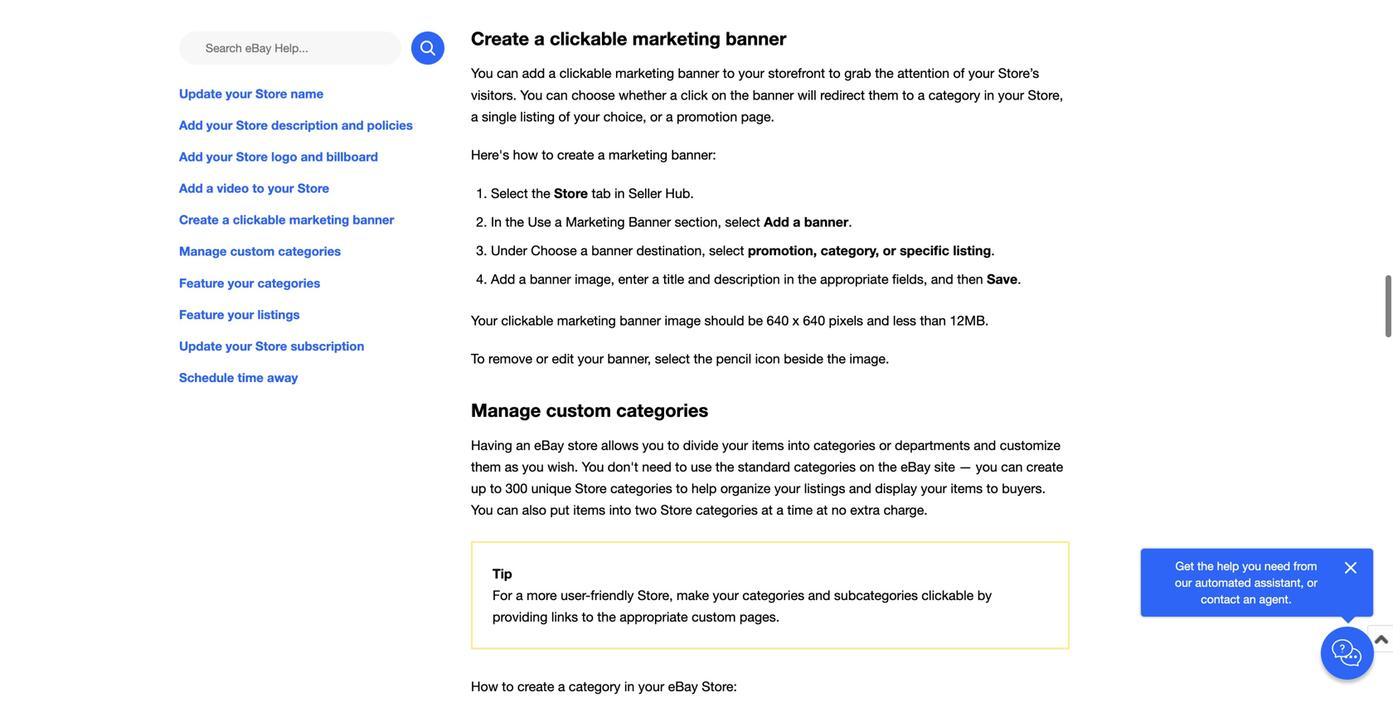 Task type: describe. For each thing, give the bounding box(es) containing it.
name
[[291, 86, 324, 101]]

no
[[832, 503, 847, 518]]

save
[[987, 271, 1018, 287]]

0 vertical spatial items
[[752, 438, 784, 453]]

300
[[506, 481, 528, 497]]

a up the promotion,
[[793, 214, 801, 230]]

your down choose
[[574, 109, 600, 124]]

your up the "video"
[[206, 149, 233, 164]]

a up 'tab'
[[598, 147, 605, 163]]

. inside add a banner image, enter a title and description in the appropriate fields, and then save .
[[1018, 272, 1022, 287]]

destination,
[[637, 243, 706, 258]]

logo
[[271, 149, 297, 164]]

unique
[[531, 481, 572, 497]]

add for add a banner image, enter a title and description in the appropriate fields, and then save .
[[491, 272, 515, 287]]

a left the "video"
[[206, 181, 214, 196]]

wish.
[[548, 460, 578, 475]]

your left store:
[[639, 679, 665, 695]]

should
[[705, 313, 745, 329]]

and left "then"
[[932, 272, 954, 287]]

a left single
[[471, 109, 478, 124]]

add for add a video to your store
[[179, 181, 203, 196]]

to inside the add a video to your store link
[[252, 181, 264, 196]]

store, inside you can add a clickable marketing banner to your storefront to grab the attention of your store's visitors. you can choose whether a click on the banner will redirect them to a category in your store, a single listing of your choice, or a promotion page.
[[1028, 87, 1064, 103]]

or inside you can add a clickable marketing banner to your storefront to grab the attention of your store's visitors. you can choose whether a click on the banner will redirect them to a category in your store, a single listing of your choice, or a promotion page.
[[650, 109, 662, 124]]

put
[[550, 503, 570, 518]]

need inside having an ebay store allows you to divide your items into categories or departments and customize them as you wish. you don't need to use the standard categories on the ebay site — you can create up to 300 unique store categories to help organize your listings and display your items to buyers. you can also put items into two store categories at a time at no extra charge.
[[642, 460, 672, 475]]

and inside the add your store logo and billboard link
[[301, 149, 323, 164]]

store inside update your store subscription 'link'
[[255, 339, 287, 354]]

your down site
[[921, 481, 947, 497]]

clickable inside you can add a clickable marketing banner to your storefront to grab the attention of your store's visitors. you can choose whether a click on the banner will redirect them to a category in your store, a single listing of your choice, or a promotion page.
[[560, 66, 612, 81]]

by
[[978, 588, 992, 603]]

your inside 'link'
[[226, 339, 252, 354]]

your down store's
[[999, 87, 1025, 103]]

update
[[179, 339, 222, 354]]

—
[[959, 460, 973, 475]]

an inside "get the help you need from our automated assistant, or contact an agent."
[[1244, 593, 1257, 606]]

add a video to your store link
[[179, 179, 445, 198]]

add your store logo and billboard
[[179, 149, 378, 164]]

section,
[[675, 214, 722, 230]]

extra
[[851, 503, 880, 518]]

description inside "link"
[[271, 118, 338, 133]]

store right two
[[661, 503, 693, 518]]

create a clickable marketing banner link
[[179, 211, 445, 229]]

you down add
[[521, 87, 543, 103]]

make
[[677, 588, 709, 603]]

a right add
[[549, 66, 556, 81]]

use
[[528, 214, 551, 230]]

buyers.
[[1002, 481, 1046, 497]]

to
[[471, 351, 485, 367]]

0 horizontal spatial category
[[569, 679, 621, 695]]

appropriate inside "tip for a more user-friendly store, make your categories and subcategories clickable by providing links to the appropriate custom pages."
[[620, 610, 688, 625]]

get the help you need from our automated assistant, or contact an agent. tooltip
[[1168, 558, 1326, 608]]

your right divide
[[722, 438, 749, 453]]

them inside having an ebay store allows you to divide your items into categories or departments and customize them as you wish. you don't need to use the standard categories on the ebay site — you can create up to 300 unique store categories to help organize your listings and display your items to buyers. you can also put items into two store categories at a time at no extra charge.
[[471, 460, 501, 475]]

feature your listings link
[[179, 306, 445, 324]]

0 horizontal spatial manage
[[179, 244, 227, 259]]

tab
[[592, 186, 611, 201]]

1 horizontal spatial into
[[788, 438, 810, 453]]

click
[[681, 87, 708, 103]]

1 horizontal spatial listing
[[954, 243, 992, 258]]

fields,
[[893, 272, 928, 287]]

specific
[[900, 243, 950, 258]]

feature your categories link
[[179, 274, 445, 292]]

beside
[[784, 351, 824, 367]]

you down 'store'
[[582, 460, 604, 475]]

banner inside add a banner image, enter a title and description in the appropriate fields, and then save .
[[530, 272, 571, 287]]

clickable inside "tip for a more user-friendly store, make your categories and subcategories clickable by providing links to the appropriate custom pages."
[[922, 588, 974, 603]]

to remove or edit your banner, select the pencil icon beside the image.
[[471, 351, 890, 367]]

0 horizontal spatial custom
[[230, 244, 275, 259]]

you inside "get the help you need from our automated assistant, or contact an agent."
[[1243, 560, 1262, 573]]

0 horizontal spatial create
[[518, 679, 555, 695]]

your down add your store logo and billboard
[[268, 181, 294, 196]]

in
[[491, 214, 502, 230]]

hub.
[[666, 186, 694, 201]]

and inside "tip for a more user-friendly store, make your categories and subcategories clickable by providing links to the appropriate custom pages."
[[808, 588, 831, 603]]

2 vertical spatial items
[[574, 503, 606, 518]]

add your store logo and billboard link
[[179, 148, 445, 166]]

an inside having an ebay store allows you to divide your items into categories or departments and customize them as you wish. you don't need to use the standard categories on the ebay site — you can create up to 300 unique store categories to help organize your listings and display your items to buyers. you can also put items into two store categories at a time at no extra charge.
[[516, 438, 531, 453]]

add your store description and policies
[[179, 118, 413, 133]]

you right —
[[976, 460, 998, 475]]

manage custom categories inside manage custom categories link
[[179, 244, 341, 259]]

pencil
[[716, 351, 752, 367]]

you up visitors.
[[471, 66, 493, 81]]

from
[[1294, 560, 1318, 573]]

then
[[958, 272, 984, 287]]

more
[[527, 588, 557, 603]]

marketing
[[566, 214, 625, 230]]

1 vertical spatial into
[[609, 503, 632, 518]]

automated
[[1196, 576, 1252, 590]]

0 vertical spatial of
[[954, 66, 965, 81]]

pixels
[[829, 313, 864, 329]]

your clickable marketing banner image should be 640 x 640 pixels and less than 12mb.
[[471, 313, 989, 329]]

on inside you can add a clickable marketing banner to your storefront to grab the attention of your store's visitors. you can choose whether a click on the banner will redirect them to a category in your store, a single listing of your choice, or a promotion page.
[[712, 87, 727, 103]]

description inside add a banner image, enter a title and description in the appropriate fields, and then save .
[[714, 272, 781, 287]]

use
[[691, 460, 712, 475]]

a down whether
[[666, 109, 673, 124]]

marketing down image,
[[557, 313, 616, 329]]

store's
[[999, 66, 1040, 81]]

update your store name
[[179, 86, 324, 101]]

the right use
[[716, 460, 735, 475]]

storefront
[[768, 66, 826, 81]]

banner up storefront
[[726, 27, 787, 49]]

marketing up click
[[633, 27, 721, 49]]

also
[[522, 503, 547, 518]]

agent.
[[1260, 593, 1292, 606]]

allows
[[602, 438, 639, 453]]

a inside having an ebay store allows you to divide your items into categories or departments and customize them as you wish. you don't need to use the standard categories on the ebay site — you can create up to 300 unique store categories to help organize your listings and display your items to buyers. you can also put items into two store categories at a time at no extra charge.
[[777, 503, 784, 518]]

don't
[[608, 460, 639, 475]]

2 vertical spatial ebay
[[668, 679, 698, 695]]

banner up click
[[678, 66, 720, 81]]

listings inside having an ebay store allows you to divide your items into categories or departments and customize them as you wish. you don't need to use the standard categories on the ebay site — you can create up to 300 unique store categories to help organize your listings and display your items to buyers. you can also put items into two store categories at a time at no extra charge.
[[804, 481, 846, 497]]

feature your listings
[[179, 307, 300, 322]]

single
[[482, 109, 517, 124]]

category,
[[821, 243, 880, 258]]

your up feature your listings
[[228, 276, 254, 291]]

need inside "get the help you need from our automated assistant, or contact an agent."
[[1265, 560, 1291, 573]]

can up buyers.
[[1002, 460, 1023, 475]]

divide
[[683, 438, 719, 453]]

x
[[793, 313, 800, 329]]

0 vertical spatial time
[[238, 370, 264, 385]]

store inside the add your store logo and billboard link
[[236, 149, 268, 164]]

12mb.
[[950, 313, 989, 329]]

store inside the add a video to your store link
[[298, 181, 329, 196]]

and inside add your store description and policies "link"
[[342, 118, 364, 133]]

your
[[471, 313, 498, 329]]

store inside the update your store name link
[[255, 86, 287, 101]]

or left specific
[[883, 243, 897, 258]]

categories inside "tip for a more user-friendly store, make your categories and subcategories clickable by providing links to the appropriate custom pages."
[[743, 588, 805, 603]]

or inside "get the help you need from our automated assistant, or contact an agent."
[[1308, 576, 1318, 590]]

a down attention
[[918, 87, 925, 103]]

Search eBay Help... text field
[[179, 32, 402, 65]]

icon
[[755, 351, 781, 367]]

help inside "get the help you need from our automated assistant, or contact an agent."
[[1218, 560, 1240, 573]]

the inside "tip for a more user-friendly store, make your categories and subcategories clickable by providing links to the appropriate custom pages."
[[598, 610, 616, 625]]

0 vertical spatial create a clickable marketing banner
[[471, 27, 787, 49]]

marketing up seller
[[609, 147, 668, 163]]

redirect
[[821, 87, 865, 103]]

select the store tab in seller hub.
[[491, 185, 694, 201]]

and right title
[[688, 272, 711, 287]]

0 vertical spatial create
[[471, 27, 529, 49]]

can up visitors.
[[497, 66, 519, 81]]

customize
[[1000, 438, 1061, 453]]

will
[[798, 87, 817, 103]]

add for add your store logo and billboard
[[179, 149, 203, 164]]

and left the less
[[867, 313, 890, 329]]

manage custom categories link
[[179, 242, 445, 261]]

update your store subscription link
[[179, 337, 445, 355]]

attention
[[898, 66, 950, 81]]

a down under
[[519, 272, 526, 287]]

add a banner image, enter a title and description in the appropriate fields, and then save .
[[491, 271, 1022, 287]]

banner up category,
[[805, 214, 849, 230]]

feature your categories
[[179, 276, 320, 291]]

site
[[935, 460, 956, 475]]

tip for a more user-friendly store, make your categories and subcategories clickable by providing links to the appropriate custom pages.
[[493, 566, 992, 625]]

the up display
[[879, 460, 897, 475]]

1 horizontal spatial manage custom categories
[[471, 400, 709, 422]]

store down wish. on the left of page
[[575, 481, 607, 497]]

policies
[[367, 118, 413, 133]]

1 640 from the left
[[767, 313, 789, 329]]

under choose a banner destination, select promotion, category, or specific listing .
[[491, 243, 995, 258]]

schedule time away link
[[179, 369, 445, 387]]

friendly
[[591, 588, 634, 603]]

you right "allows"
[[643, 438, 664, 453]]

promotion
[[677, 109, 738, 124]]

0 vertical spatial ebay
[[534, 438, 564, 453]]

image
[[665, 313, 701, 329]]

you right as
[[522, 460, 544, 475]]

here's how to create a marketing banner:
[[471, 147, 717, 163]]

banner up banner,
[[620, 313, 661, 329]]



Task type: locate. For each thing, give the bounding box(es) containing it.
add a video to your store
[[179, 181, 329, 196]]

0 horizontal spatial time
[[238, 370, 264, 385]]

to inside "tip for a more user-friendly store, make your categories and subcategories clickable by providing links to the appropriate custom pages."
[[582, 610, 594, 625]]

or left edit
[[536, 351, 548, 367]]

1 horizontal spatial .
[[992, 243, 995, 258]]

the inside add a banner image, enter a title and description in the appropriate fields, and then save .
[[798, 272, 817, 287]]

create up select the store tab in seller hub. at the top left of the page
[[558, 147, 594, 163]]

add for add your store description and policies
[[179, 118, 203, 133]]

2 horizontal spatial custom
[[692, 610, 736, 625]]

categories inside manage custom categories link
[[278, 244, 341, 259]]

640 right x
[[803, 313, 826, 329]]

0 vertical spatial .
[[849, 214, 853, 230]]

contact
[[1202, 593, 1241, 606]]

1 horizontal spatial description
[[714, 272, 781, 287]]

feature inside feature your categories link
[[179, 276, 224, 291]]

a right use at left
[[555, 214, 562, 230]]

your down the feature your categories
[[228, 307, 254, 322]]

0 horizontal spatial on
[[712, 87, 727, 103]]

ebay left store:
[[668, 679, 698, 695]]

1 horizontal spatial at
[[817, 503, 828, 518]]

a left click
[[670, 87, 677, 103]]

the inside "get the help you need from our automated assistant, or contact an agent."
[[1198, 560, 1214, 573]]

1 horizontal spatial create a clickable marketing banner
[[471, 27, 787, 49]]

help up automated
[[1218, 560, 1240, 573]]

categories inside feature your categories link
[[258, 276, 320, 291]]

a down the "video"
[[222, 213, 229, 227]]

1 horizontal spatial ebay
[[668, 679, 698, 695]]

0 horizontal spatial of
[[559, 109, 570, 124]]

on up extra
[[860, 460, 875, 475]]

time left away
[[238, 370, 264, 385]]

choose
[[531, 243, 577, 258]]

need right don't
[[642, 460, 672, 475]]

an left agent.
[[1244, 593, 1257, 606]]

select inside 'in the use a marketing banner section, select add a banner .'
[[725, 214, 761, 230]]

1 horizontal spatial custom
[[546, 400, 611, 422]]

description down under choose a banner destination, select promotion, category, or specific listing .
[[714, 272, 781, 287]]

2 feature from the top
[[179, 307, 224, 322]]

select
[[725, 214, 761, 230], [709, 243, 745, 258], [655, 351, 690, 367]]

subcategories
[[835, 588, 918, 603]]

banner up the page.
[[753, 87, 794, 103]]

custom up 'store'
[[546, 400, 611, 422]]

listing right single
[[520, 109, 555, 124]]

a inside 'in the use a marketing banner section, select add a banner .'
[[555, 214, 562, 230]]

create inside create a clickable marketing banner link
[[179, 213, 219, 227]]

can
[[497, 66, 519, 81], [546, 87, 568, 103], [1002, 460, 1023, 475], [497, 503, 519, 518]]

you up assistant,
[[1243, 560, 1262, 573]]

ebay up wish. on the left of page
[[534, 438, 564, 453]]

feature inside feature your listings link
[[179, 307, 224, 322]]

and left subcategories
[[808, 588, 831, 603]]

0 horizontal spatial items
[[574, 503, 606, 518]]

manage custom categories
[[179, 244, 341, 259], [471, 400, 709, 422]]

a up add
[[534, 27, 545, 49]]

1 vertical spatial them
[[471, 460, 501, 475]]

ebay
[[534, 438, 564, 453], [901, 460, 931, 475], [668, 679, 698, 695]]

manage custom categories up 'store'
[[471, 400, 709, 422]]

charge.
[[884, 503, 928, 518]]

under
[[491, 243, 528, 258]]

0 horizontal spatial listings
[[258, 307, 300, 322]]

listings up update your store subscription
[[258, 307, 300, 322]]

custom inside "tip for a more user-friendly store, make your categories and subcategories clickable by providing links to the appropriate custom pages."
[[692, 610, 736, 625]]

create down 'customize'
[[1027, 460, 1064, 475]]

0 horizontal spatial help
[[692, 481, 717, 497]]

a inside "tip for a more user-friendly store, make your categories and subcategories clickable by providing links to the appropriate custom pages."
[[516, 588, 523, 603]]

select
[[491, 186, 528, 201]]

time inside having an ebay store allows you to divide your items into categories or departments and customize them as you wish. you don't need to use the standard categories on the ebay site — you can create up to 300 unique store categories to help organize your listings and display your items to buyers. you can also put items into two store categories at a time at no extra charge.
[[788, 503, 813, 518]]

time
[[238, 370, 264, 385], [788, 503, 813, 518]]

select down section,
[[709, 243, 745, 258]]

or
[[650, 109, 662, 124], [883, 243, 897, 258], [536, 351, 548, 367], [880, 438, 892, 453], [1308, 576, 1318, 590]]

2 vertical spatial create
[[518, 679, 555, 695]]

them inside you can add a clickable marketing banner to your storefront to grab the attention of your store's visitors. you can choose whether a click on the banner will redirect them to a category in your store, a single listing of your choice, or a promotion page.
[[869, 87, 899, 103]]

an up as
[[516, 438, 531, 453]]

or inside having an ebay store allows you to divide your items into categories or departments and customize them as you wish. you don't need to use the standard categories on the ebay site — you can create up to 300 unique store categories to help organize your listings and display your items to buyers. you can also put items into two store categories at a time at no extra charge.
[[880, 438, 892, 453]]

tip
[[493, 566, 512, 582]]

user-
[[561, 588, 591, 603]]

0 horizontal spatial listing
[[520, 109, 555, 124]]

1 horizontal spatial create
[[471, 27, 529, 49]]

them down having
[[471, 460, 501, 475]]

a left title
[[652, 272, 660, 287]]

title
[[663, 272, 685, 287]]

2 640 from the left
[[803, 313, 826, 329]]

add inside add a banner image, enter a title and description in the appropriate fields, and then save .
[[491, 272, 515, 287]]

custom up the feature your categories
[[230, 244, 275, 259]]

1 vertical spatial category
[[569, 679, 621, 695]]

0 vertical spatial custom
[[230, 244, 275, 259]]

0 vertical spatial listings
[[258, 307, 300, 322]]

into up standard
[[788, 438, 810, 453]]

0 vertical spatial store,
[[1028, 87, 1064, 103]]

a down "links"
[[558, 679, 565, 695]]

0 vertical spatial feature
[[179, 276, 224, 291]]

0 horizontal spatial need
[[642, 460, 672, 475]]

create a clickable marketing banner up whether
[[471, 27, 787, 49]]

1 vertical spatial create a clickable marketing banner
[[179, 213, 394, 227]]

image.
[[850, 351, 890, 367]]

0 vertical spatial appropriate
[[821, 272, 889, 287]]

marketing inside you can add a clickable marketing banner to your storefront to grab the attention of your store's visitors. you can choose whether a click on the banner will redirect them to a category in your store, a single listing of your choice, or a promotion page.
[[616, 66, 675, 81]]

ebay up display
[[901, 460, 931, 475]]

1 vertical spatial custom
[[546, 400, 611, 422]]

0 horizontal spatial .
[[849, 214, 853, 230]]

the inside select the store tab in seller hub.
[[532, 186, 551, 201]]

2 horizontal spatial ebay
[[901, 460, 931, 475]]

promotion,
[[748, 243, 817, 258]]

manage up having
[[471, 400, 541, 422]]

0 vertical spatial listing
[[520, 109, 555, 124]]

1 vertical spatial manage custom categories
[[471, 400, 709, 422]]

create right how
[[518, 679, 555, 695]]

how
[[513, 147, 538, 163]]

the inside 'in the use a marketing banner section, select add a banner .'
[[506, 214, 524, 230]]

banner down billboard
[[353, 213, 394, 227]]

enter
[[619, 272, 649, 287]]

your left store's
[[969, 66, 995, 81]]

image,
[[575, 272, 615, 287]]

0 horizontal spatial create
[[179, 213, 219, 227]]

and
[[342, 118, 364, 133], [301, 149, 323, 164], [688, 272, 711, 287], [932, 272, 954, 287], [867, 313, 890, 329], [849, 481, 872, 497], [808, 588, 831, 603]]

0 vertical spatial create
[[558, 147, 594, 163]]

. for listing
[[992, 243, 995, 258]]

banner
[[629, 214, 671, 230]]

assistant,
[[1255, 576, 1304, 590]]

2 vertical spatial .
[[1018, 272, 1022, 287]]

feature for feature your listings
[[179, 307, 224, 322]]

2 horizontal spatial create
[[1027, 460, 1064, 475]]

store inside add your store description and policies "link"
[[236, 118, 268, 133]]

banner
[[726, 27, 787, 49], [678, 66, 720, 81], [753, 87, 794, 103], [353, 213, 394, 227], [805, 214, 849, 230], [592, 243, 633, 258], [530, 272, 571, 287], [620, 313, 661, 329]]

store, down store's
[[1028, 87, 1064, 103]]

schedule time away
[[179, 370, 298, 385]]

clickable
[[550, 27, 628, 49], [560, 66, 612, 81], [233, 213, 286, 227], [501, 313, 554, 329], [922, 588, 974, 603]]

the up use at left
[[532, 186, 551, 201]]

them down grab
[[869, 87, 899, 103]]

listing inside you can add a clickable marketing banner to your storefront to grab the attention of your store's visitors. you can choose whether a click on the banner will redirect them to a category in your store, a single listing of your choice, or a promotion page.
[[520, 109, 555, 124]]

help
[[692, 481, 717, 497], [1218, 560, 1240, 573]]

standard
[[738, 460, 791, 475]]

1 vertical spatial need
[[1265, 560, 1291, 573]]

subscription
[[291, 339, 365, 354]]

of right attention
[[954, 66, 965, 81]]

your up the page.
[[739, 66, 765, 81]]

1 horizontal spatial listings
[[804, 481, 846, 497]]

. up save
[[992, 243, 995, 258]]

2 horizontal spatial items
[[951, 481, 983, 497]]

in inside select the store tab in seller hub.
[[615, 186, 625, 201]]

1 vertical spatial listings
[[804, 481, 846, 497]]

1 vertical spatial .
[[992, 243, 995, 258]]

1 horizontal spatial of
[[954, 66, 965, 81]]

2 vertical spatial select
[[655, 351, 690, 367]]

store left name
[[255, 86, 287, 101]]

and inside having an ebay store allows you to divide your items into categories or departments and customize them as you wish. you don't need to use the standard categories on the ebay site — you can create up to 300 unique store categories to help organize your listings and display your items to buyers. you can also put items into two store categories at a time at no extra charge.
[[849, 481, 872, 497]]

store,
[[1028, 87, 1064, 103], [638, 588, 673, 603]]

0 horizontal spatial appropriate
[[620, 610, 688, 625]]

a
[[534, 27, 545, 49], [549, 66, 556, 81], [670, 87, 677, 103], [918, 87, 925, 103], [471, 109, 478, 124], [666, 109, 673, 124], [598, 147, 605, 163], [206, 181, 214, 196], [222, 213, 229, 227], [793, 214, 801, 230], [555, 214, 562, 230], [581, 243, 588, 258], [519, 272, 526, 287], [652, 272, 660, 287], [777, 503, 784, 518], [516, 588, 523, 603], [558, 679, 565, 695]]

category down "links"
[[569, 679, 621, 695]]

a right choose
[[581, 243, 588, 258]]

category inside you can add a clickable marketing banner to your storefront to grab the attention of your store's visitors. you can choose whether a click on the banner will redirect them to a category in your store, a single listing of your choice, or a promotion page.
[[929, 87, 981, 103]]

update your
[[179, 86, 252, 101]]

here's
[[471, 147, 510, 163]]

banner:
[[672, 147, 717, 163]]

an
[[516, 438, 531, 453], [1244, 593, 1257, 606]]

listings up no
[[804, 481, 846, 497]]

1 vertical spatial time
[[788, 503, 813, 518]]

in
[[985, 87, 995, 103], [615, 186, 625, 201], [784, 272, 795, 287], [625, 679, 635, 695]]

store left 'tab'
[[554, 185, 588, 201]]

0 horizontal spatial create a clickable marketing banner
[[179, 213, 394, 227]]

marketing up whether
[[616, 66, 675, 81]]

1 at from the left
[[762, 503, 773, 518]]

appropriate down make
[[620, 610, 688, 625]]

1 feature from the top
[[179, 276, 224, 291]]

store, inside "tip for a more user-friendly store, make your categories and subcategories clickable by providing links to the appropriate custom pages."
[[638, 588, 673, 603]]

. inside 'in the use a marketing banner section, select add a banner .'
[[849, 214, 853, 230]]

create inside having an ebay store allows you to divide your items into categories or departments and customize them as you wish. you don't need to use the standard categories on the ebay site — you can create up to 300 unique store categories to help organize your listings and display your items to buyers. you can also put items into two store categories at a time at no extra charge.
[[1027, 460, 1064, 475]]

you down up
[[471, 503, 493, 518]]

create
[[471, 27, 529, 49], [179, 213, 219, 227]]

0 horizontal spatial at
[[762, 503, 773, 518]]

1 horizontal spatial items
[[752, 438, 784, 453]]

banner inside under choose a banner destination, select promotion, category, or specific listing .
[[592, 243, 633, 258]]

the right get
[[1198, 560, 1214, 573]]

get
[[1176, 560, 1195, 573]]

0 vertical spatial description
[[271, 118, 338, 133]]

less
[[893, 313, 917, 329]]

grab
[[845, 66, 872, 81]]

1 horizontal spatial 640
[[803, 313, 826, 329]]

add inside "link"
[[179, 118, 203, 133]]

your down standard
[[775, 481, 801, 497]]

update your store subscription
[[179, 339, 365, 354]]

1 vertical spatial items
[[951, 481, 983, 497]]

1 horizontal spatial create
[[558, 147, 594, 163]]

1 horizontal spatial on
[[860, 460, 875, 475]]

1 vertical spatial help
[[1218, 560, 1240, 573]]

pages.
[[740, 610, 780, 625]]

links
[[552, 610, 578, 625]]

choice,
[[604, 109, 647, 124]]

in inside you can add a clickable marketing banner to your storefront to grab the attention of your store's visitors. you can choose whether a click on the banner will redirect them to a category in your store, a single listing of your choice, or a promotion page.
[[985, 87, 995, 103]]

than
[[920, 313, 947, 329]]

0 vertical spatial into
[[788, 438, 810, 453]]

. inside under choose a banner destination, select promotion, category, or specific listing .
[[992, 243, 995, 258]]

0 vertical spatial help
[[692, 481, 717, 497]]

choose
[[572, 87, 615, 103]]

listings
[[258, 307, 300, 322], [804, 481, 846, 497]]

providing
[[493, 610, 548, 625]]

the right grab
[[875, 66, 894, 81]]

0 vertical spatial need
[[642, 460, 672, 475]]

description down name
[[271, 118, 338, 133]]

items
[[752, 438, 784, 453], [951, 481, 983, 497], [574, 503, 606, 518]]

1 horizontal spatial them
[[869, 87, 899, 103]]

. for banner
[[849, 214, 853, 230]]

1 horizontal spatial appropriate
[[821, 272, 889, 287]]

0 horizontal spatial description
[[271, 118, 338, 133]]

1 vertical spatial listing
[[954, 243, 992, 258]]

.
[[849, 214, 853, 230], [992, 243, 995, 258], [1018, 272, 1022, 287]]

the left pencil
[[694, 351, 713, 367]]

1 horizontal spatial need
[[1265, 560, 1291, 573]]

select up under choose a banner destination, select promotion, category, or specific listing .
[[725, 214, 761, 230]]

0 vertical spatial an
[[516, 438, 531, 453]]

your inside "link"
[[206, 118, 233, 133]]

1 vertical spatial create
[[179, 213, 219, 227]]

1 horizontal spatial help
[[1218, 560, 1240, 573]]

your right edit
[[578, 351, 604, 367]]

the right beside
[[828, 351, 846, 367]]

store
[[568, 438, 598, 453]]

for
[[493, 588, 512, 603]]

in inside add a banner image, enter a title and description in the appropriate fields, and then save .
[[784, 272, 795, 287]]

appropriate inside add a banner image, enter a title and description in the appropriate fields, and then save .
[[821, 272, 889, 287]]

0 horizontal spatial an
[[516, 438, 531, 453]]

a inside under choose a banner destination, select promotion, category, or specific listing .
[[581, 243, 588, 258]]

can down 300
[[497, 503, 519, 518]]

0 vertical spatial them
[[869, 87, 899, 103]]

0 horizontal spatial into
[[609, 503, 632, 518]]

add
[[522, 66, 545, 81]]

1 vertical spatial create
[[1027, 460, 1064, 475]]

of up here's how to create a marketing banner:
[[559, 109, 570, 124]]

feature up feature your listings
[[179, 276, 224, 291]]

seller
[[629, 186, 662, 201]]

the right in
[[506, 214, 524, 230]]

0 vertical spatial manage
[[179, 244, 227, 259]]

up
[[471, 481, 486, 497]]

how
[[471, 679, 498, 695]]

1 vertical spatial store,
[[638, 588, 673, 603]]

1 vertical spatial an
[[1244, 593, 1257, 606]]

your down update your
[[206, 118, 233, 133]]

0 vertical spatial category
[[929, 87, 981, 103]]

1 vertical spatial of
[[559, 109, 570, 124]]

on right click
[[712, 87, 727, 103]]

marketing inside create a clickable marketing banner link
[[289, 213, 349, 227]]

0 vertical spatial select
[[725, 214, 761, 230]]

page.
[[741, 109, 775, 124]]

a right for
[[516, 588, 523, 603]]

0 horizontal spatial manage custom categories
[[179, 244, 341, 259]]

at down organize
[[762, 503, 773, 518]]

need
[[642, 460, 672, 475], [1265, 560, 1291, 573]]

640 left x
[[767, 313, 789, 329]]

feature up update
[[179, 307, 224, 322]]

visitors.
[[471, 87, 517, 103]]

1 horizontal spatial manage
[[471, 400, 541, 422]]

marketing down the add a video to your store link
[[289, 213, 349, 227]]

manage custom categories up the feature your categories
[[179, 244, 341, 259]]

listing up "then"
[[954, 243, 992, 258]]

store up add a video to your store
[[236, 149, 268, 164]]

you can add a clickable marketing banner to your storefront to grab the attention of your store's visitors. you can choose whether a click on the banner will redirect them to a category in your store, a single listing of your choice, or a promotion page.
[[471, 66, 1064, 124]]

1 horizontal spatial time
[[788, 503, 813, 518]]

two
[[635, 503, 657, 518]]

your inside "tip for a more user-friendly store, make your categories and subcategories clickable by providing links to the appropriate custom pages."
[[713, 588, 739, 603]]

1 horizontal spatial an
[[1244, 593, 1257, 606]]

0 horizontal spatial them
[[471, 460, 501, 475]]

1 vertical spatial ebay
[[901, 460, 931, 475]]

display
[[876, 481, 918, 497]]

feature
[[179, 276, 224, 291], [179, 307, 224, 322]]

our
[[1176, 576, 1193, 590]]

the up the page.
[[731, 87, 749, 103]]

store up away
[[255, 339, 287, 354]]

1 vertical spatial on
[[860, 460, 875, 475]]

on
[[712, 87, 727, 103], [860, 460, 875, 475]]

at left no
[[817, 503, 828, 518]]

or down from
[[1308, 576, 1318, 590]]

0 horizontal spatial store,
[[638, 588, 673, 603]]

2 at from the left
[[817, 503, 828, 518]]

select inside under choose a banner destination, select promotion, category, or specific listing .
[[709, 243, 745, 258]]

create
[[558, 147, 594, 163], [1027, 460, 1064, 475], [518, 679, 555, 695]]

the down "friendly"
[[598, 610, 616, 625]]

1 vertical spatial select
[[709, 243, 745, 258]]

on inside having an ebay store allows you to divide your items into categories or departments and customize them as you wish. you don't need to use the standard categories on the ebay site — you can create up to 300 unique store categories to help organize your listings and display your items to buyers. you can also put items into two store categories at a time at no extra charge.
[[860, 460, 875, 475]]

0 vertical spatial manage custom categories
[[179, 244, 341, 259]]

1 vertical spatial appropriate
[[620, 610, 688, 625]]

1 horizontal spatial store,
[[1028, 87, 1064, 103]]

description
[[271, 118, 338, 133], [714, 272, 781, 287]]

help inside having an ebay store allows you to divide your items into categories or departments and customize them as you wish. you don't need to use the standard categories on the ebay site — you can create up to 300 unique store categories to help organize your listings and display your items to buyers. you can also put items into two store categories at a time at no extra charge.
[[692, 481, 717, 497]]

your right make
[[713, 588, 739, 603]]

1 vertical spatial manage
[[471, 400, 541, 422]]

away
[[267, 370, 298, 385]]

store:
[[702, 679, 737, 695]]

be
[[748, 313, 763, 329]]

can left choose
[[546, 87, 568, 103]]

feature for feature your categories
[[179, 276, 224, 291]]

1 horizontal spatial category
[[929, 87, 981, 103]]



Task type: vqa. For each thing, say whether or not it's contained in the screenshot.
Sneaker
no



